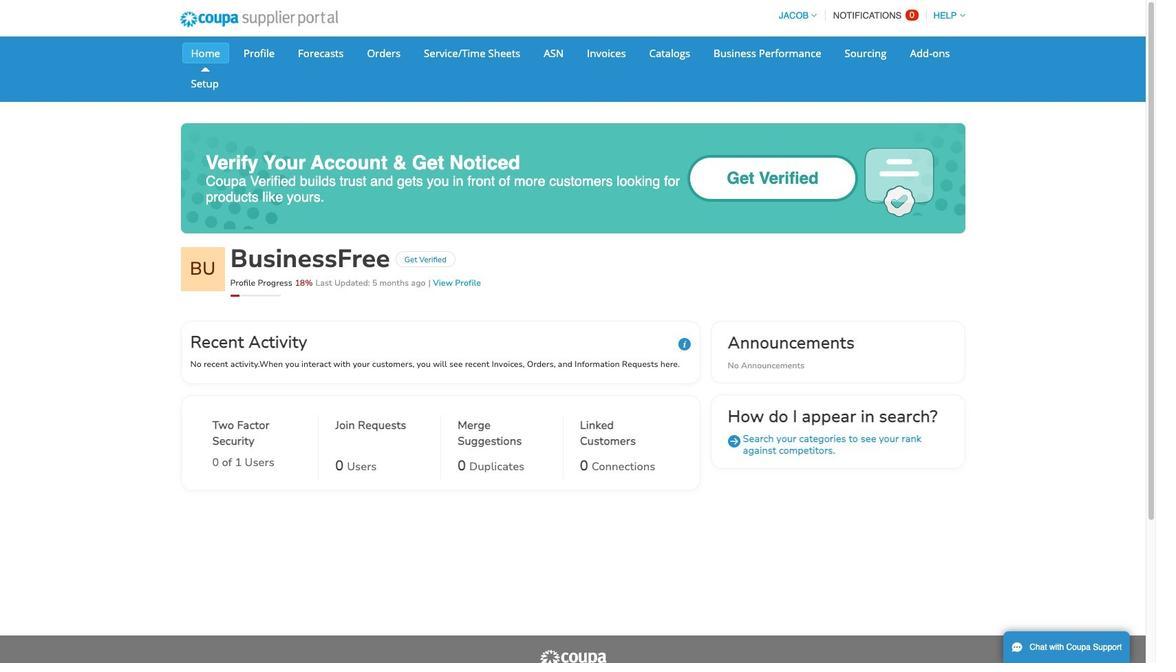 Task type: locate. For each thing, give the bounding box(es) containing it.
0 vertical spatial coupa supplier portal image
[[170, 2, 348, 36]]

arrowcircleright image
[[728, 435, 740, 447]]

coupa supplier portal image
[[170, 2, 348, 36], [539, 649, 608, 663]]

bu image
[[181, 247, 225, 291]]

navigation
[[773, 2, 966, 29]]

1 horizontal spatial coupa supplier portal image
[[539, 649, 608, 663]]



Task type: describe. For each thing, give the bounding box(es) containing it.
1 vertical spatial coupa supplier portal image
[[539, 649, 608, 663]]

0 horizontal spatial coupa supplier portal image
[[170, 2, 348, 36]]

additional information image
[[678, 338, 691, 350]]



Task type: vqa. For each thing, say whether or not it's contained in the screenshot.
your
no



